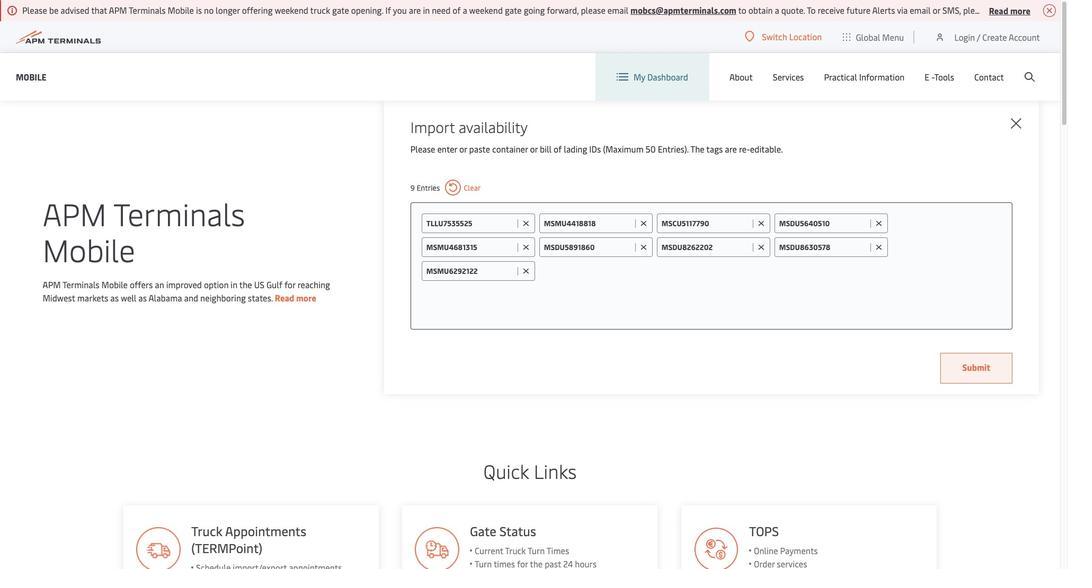 Task type: vqa. For each thing, say whether or not it's contained in the screenshot.
Means
no



Task type: describe. For each thing, give the bounding box(es) containing it.
or inside please be advised that apm terminals mobile is no longer offering weekend truck gate opening. if you are in need of a weekend gate going forward, please email mobcs@apmterminals.com to obtain a quote. to receive future alerts via email or sms, please read more
[[933, 4, 941, 16]]

e -tools button
[[925, 53, 955, 101]]

login / create account link
[[936, 21, 1041, 52]]

/
[[978, 31, 981, 43]]

reaching
[[298, 279, 330, 291]]

turn
[[528, 545, 545, 557]]

account
[[1010, 31, 1041, 43]]

global menu
[[857, 31, 905, 43]]

please for please enter or paste container or bill of lading ids (maximum 50 entries). the tags are re-editable.
[[411, 143, 436, 155]]

improved
[[166, 279, 202, 291]]

receive
[[818, 4, 845, 16]]

1 please from the left
[[581, 4, 606, 16]]

tags
[[707, 143, 723, 155]]

bill
[[540, 143, 552, 155]]

switch location
[[763, 31, 823, 42]]

clear button
[[446, 180, 481, 196]]

quote. to
[[782, 4, 816, 16]]

9 entries
[[411, 183, 440, 193]]

no
[[204, 4, 214, 16]]

0 horizontal spatial entered id text field
[[427, 242, 515, 252]]

1 gate from the left
[[333, 4, 349, 16]]

tops
[[750, 523, 780, 540]]

that
[[91, 4, 107, 16]]

you
[[393, 4, 407, 16]]

1 horizontal spatial truck
[[506, 545, 526, 557]]

about button
[[730, 53, 753, 101]]

submit
[[963, 362, 991, 373]]

availability
[[459, 117, 528, 137]]

via
[[898, 4, 908, 16]]

mobile secondary image
[[94, 270, 280, 429]]

offering
[[242, 4, 273, 16]]

please enter or paste container or bill of lading ids (maximum 50 entries). the tags are re-editable.
[[411, 143, 784, 155]]

us
[[254, 279, 265, 291]]

create
[[983, 31, 1008, 43]]

current
[[475, 545, 504, 557]]

tools
[[935, 71, 955, 83]]

ids
[[590, 143, 601, 155]]

0 horizontal spatial more
[[296, 292, 317, 304]]

markets
[[77, 292, 108, 304]]

current truck turn times
[[475, 545, 570, 557]]

times
[[547, 545, 570, 557]]

enter
[[438, 143, 458, 155]]

states.
[[248, 292, 273, 304]]

1 horizontal spatial are
[[725, 143, 738, 155]]

status
[[500, 523, 537, 540]]

2 horizontal spatial entered id text field
[[662, 242, 751, 252]]

read inside please be advised that apm terminals mobile is no longer offering weekend truck gate opening. if you are in need of a weekend gate going forward, please email mobcs@apmterminals.com to obtain a quote. to receive future alerts via email or sms, please read more
[[990, 5, 1009, 16]]

switch
[[763, 31, 788, 42]]

in inside apm terminals mobile offers an improved option in the us gulf for reaching midwest markets as well as alabama and neighboring states.
[[231, 279, 238, 291]]

alabama
[[149, 292, 182, 304]]

about
[[730, 71, 753, 83]]

entries
[[417, 183, 440, 193]]

midwest
[[43, 292, 75, 304]]

2 gate from the left
[[505, 4, 522, 16]]

more inside please be advised that apm terminals mobile is no longer offering weekend truck gate opening. if you are in need of a weekend gate going forward, please email mobcs@apmterminals.com to obtain a quote. to receive future alerts via email or sms, please read more
[[1011, 5, 1031, 16]]

forward,
[[547, 4, 579, 16]]

login / create account
[[955, 31, 1041, 43]]

terminals for apm terminals mobile offers an improved option in the us gulf for reaching midwest markets as well as alabama and neighboring states.
[[63, 279, 100, 291]]

1 vertical spatial of
[[554, 143, 562, 155]]

gate status
[[471, 523, 537, 540]]

apm for apm terminals mobile
[[43, 192, 107, 234]]

alerts
[[873, 4, 896, 16]]

obtain
[[749, 4, 773, 16]]

clear
[[464, 183, 481, 193]]

services button
[[773, 53, 805, 101]]

1 weekend from the left
[[275, 4, 309, 16]]

apm terminals mobile offers an improved option in the us gulf for reaching midwest markets as well as alabama and neighboring states.
[[43, 279, 330, 304]]

orange club loyalty program - 56 image
[[136, 528, 181, 569]]

0 horizontal spatial read
[[275, 292, 294, 304]]

practical
[[825, 71, 858, 83]]

be
[[49, 4, 59, 16]]

read more button
[[990, 4, 1031, 17]]

to
[[739, 4, 747, 16]]

lading
[[564, 143, 588, 155]]

services
[[773, 71, 805, 83]]

(termpoint)
[[191, 540, 262, 557]]

read more link
[[275, 292, 317, 304]]

close alert image
[[1044, 4, 1057, 17]]

sms,
[[943, 4, 962, 16]]

and
[[184, 292, 198, 304]]

mobile inside please be advised that apm terminals mobile is no longer offering weekend truck gate opening. if you are in need of a weekend gate going forward, please email mobcs@apmterminals.com to obtain a quote. to receive future alerts via email or sms, please read more
[[168, 4, 194, 16]]

truck inside truck appointments (termpoint)
[[191, 523, 222, 540]]

links
[[534, 458, 577, 484]]

apm terminals mobile
[[43, 192, 245, 270]]

my dashboard button
[[617, 53, 689, 101]]

50
[[646, 143, 656, 155]]

0 horizontal spatial or
[[460, 143, 468, 155]]

(maximum
[[603, 143, 644, 155]]

apm inside please be advised that apm terminals mobile is no longer offering weekend truck gate opening. if you are in need of a weekend gate going forward, please email mobcs@apmterminals.com to obtain a quote. to receive future alerts via email or sms, please read more
[[109, 4, 127, 16]]

2 a from the left
[[775, 4, 780, 16]]

an
[[155, 279, 164, 291]]

Type or paste your IDs here text field
[[540, 261, 1002, 280]]

the
[[240, 279, 252, 291]]



Task type: locate. For each thing, give the bounding box(es) containing it.
0 horizontal spatial weekend
[[275, 4, 309, 16]]

0 vertical spatial please
[[22, 4, 47, 16]]

apm for apm terminals mobile offers an improved option in the us gulf for reaching midwest markets as well as alabama and neighboring states.
[[43, 279, 61, 291]]

2 please from the left
[[964, 4, 989, 16]]

mobcs@apmterminals.com
[[631, 4, 737, 16]]

1 vertical spatial please
[[411, 143, 436, 155]]

0 vertical spatial are
[[409, 4, 421, 16]]

1 horizontal spatial please
[[964, 4, 989, 16]]

1 as from the left
[[110, 292, 119, 304]]

weekend left 'truck'
[[275, 4, 309, 16]]

0 horizontal spatial in
[[231, 279, 238, 291]]

0 vertical spatial in
[[423, 4, 430, 16]]

weekend
[[275, 4, 309, 16], [470, 4, 503, 16]]

my
[[634, 71, 646, 83]]

import availability
[[411, 117, 528, 137]]

editable.
[[751, 143, 784, 155]]

1 horizontal spatial or
[[530, 143, 538, 155]]

well
[[121, 292, 136, 304]]

2 weekend from the left
[[470, 4, 503, 16]]

menu
[[883, 31, 905, 43]]

please be advised that apm terminals mobile is no longer offering weekend truck gate opening. if you are in need of a weekend gate going forward, please email mobcs@apmterminals.com to obtain a quote. to receive future alerts via email or sms, please read more
[[22, 4, 1031, 16]]

1 vertical spatial terminals
[[113, 192, 245, 234]]

0 horizontal spatial truck
[[191, 523, 222, 540]]

are
[[409, 4, 421, 16], [725, 143, 738, 155]]

0 vertical spatial terminals
[[129, 4, 166, 16]]

1 horizontal spatial of
[[554, 143, 562, 155]]

practical information button
[[825, 53, 905, 101]]

9
[[411, 183, 415, 193]]

1 horizontal spatial gate
[[505, 4, 522, 16]]

0 horizontal spatial please
[[581, 4, 606, 16]]

a right obtain
[[775, 4, 780, 16]]

location
[[790, 31, 823, 42]]

mobile inside apm terminals mobile offers an improved option in the us gulf for reaching midwest markets as well as alabama and neighboring states.
[[102, 279, 128, 291]]

the
[[691, 143, 705, 155]]

re-
[[740, 143, 751, 155]]

1 horizontal spatial read
[[990, 5, 1009, 16]]

1 horizontal spatial weekend
[[470, 4, 503, 16]]

0 vertical spatial read
[[990, 5, 1009, 16]]

0 horizontal spatial are
[[409, 4, 421, 16]]

are inside please be advised that apm terminals mobile is no longer offering weekend truck gate opening. if you are in need of a weekend gate going forward, please email mobcs@apmterminals.com to obtain a quote. to receive future alerts via email or sms, please read more
[[409, 4, 421, 16]]

are left re-
[[725, 143, 738, 155]]

Entered ID text field
[[544, 218, 633, 229], [427, 242, 515, 252], [662, 242, 751, 252]]

gate
[[471, 523, 497, 540]]

as down "offers"
[[139, 292, 147, 304]]

of
[[453, 4, 461, 16], [554, 143, 562, 155]]

1 vertical spatial apm
[[43, 192, 107, 234]]

mobile link
[[16, 70, 47, 84]]

please right the forward, at the right top of the page
[[581, 4, 606, 16]]

of right the need
[[453, 4, 461, 16]]

1 vertical spatial read
[[275, 292, 294, 304]]

please for please be advised that apm terminals mobile is no longer offering weekend truck gate opening. if you are in need of a weekend gate going forward, please email mobcs@apmterminals.com to obtain a quote. to receive future alerts via email or sms, please read more
[[22, 4, 47, 16]]

or left sms,
[[933, 4, 941, 16]]

email
[[608, 4, 629, 16], [910, 4, 931, 16]]

my dashboard
[[634, 71, 689, 83]]

more up account
[[1011, 5, 1031, 16]]

1 horizontal spatial in
[[423, 4, 430, 16]]

payments
[[781, 545, 819, 557]]

please left be
[[22, 4, 47, 16]]

truck appointments (termpoint)
[[191, 523, 306, 557]]

1 vertical spatial truck
[[506, 545, 526, 557]]

gate right 'truck'
[[333, 4, 349, 16]]

opening.
[[351, 4, 384, 16]]

truck down status
[[506, 545, 526, 557]]

1 vertical spatial are
[[725, 143, 738, 155]]

apm inside apm terminals mobile offers an improved option in the us gulf for reaching midwest markets as well as alabama and neighboring states.
[[43, 279, 61, 291]]

advised
[[61, 4, 89, 16]]

dashboard
[[648, 71, 689, 83]]

truck appointments (termpoint) link
[[123, 506, 379, 569]]

apm
[[109, 4, 127, 16], [43, 192, 107, 234], [43, 279, 61, 291]]

1 a from the left
[[463, 4, 468, 16]]

container
[[493, 143, 528, 155]]

a
[[463, 4, 468, 16], [775, 4, 780, 16]]

longer
[[216, 4, 240, 16]]

terminals inside apm terminals mobile
[[113, 192, 245, 234]]

of inside please be advised that apm terminals mobile is no longer offering weekend truck gate opening. if you are in need of a weekend gate going forward, please email mobcs@apmterminals.com to obtain a quote. to receive future alerts via email or sms, please read more
[[453, 4, 461, 16]]

0 vertical spatial of
[[453, 4, 461, 16]]

0 horizontal spatial gate
[[333, 4, 349, 16]]

as left well
[[110, 292, 119, 304]]

is
[[196, 4, 202, 16]]

truck right orange club loyalty program - 56 image
[[191, 523, 222, 540]]

in left "the"
[[231, 279, 238, 291]]

or left bill at the top of the page
[[530, 143, 538, 155]]

quick
[[484, 458, 529, 484]]

as
[[110, 292, 119, 304], [139, 292, 147, 304]]

-
[[932, 71, 935, 83]]

of right bill at the top of the page
[[554, 143, 562, 155]]

please right sms,
[[964, 4, 989, 16]]

or right enter
[[460, 143, 468, 155]]

mobile inside apm terminals mobile
[[43, 229, 135, 270]]

are right the you in the top of the page
[[409, 4, 421, 16]]

2 vertical spatial terminals
[[63, 279, 100, 291]]

Entered ID text field
[[427, 218, 515, 229], [662, 218, 751, 229], [780, 218, 868, 229], [544, 242, 633, 252], [780, 242, 868, 252], [427, 266, 515, 276]]

option
[[204, 279, 229, 291]]

please inside please be advised that apm terminals mobile is no longer offering weekend truck gate opening. if you are in need of a weekend gate going forward, please email mobcs@apmterminals.com to obtain a quote. to receive future alerts via email or sms, please read more
[[22, 4, 47, 16]]

0 horizontal spatial as
[[110, 292, 119, 304]]

1 horizontal spatial email
[[910, 4, 931, 16]]

practical information
[[825, 71, 905, 83]]

0 horizontal spatial a
[[463, 4, 468, 16]]

terminals for apm terminals mobile
[[113, 192, 245, 234]]

offers
[[130, 279, 153, 291]]

2 horizontal spatial or
[[933, 4, 941, 16]]

more
[[1011, 5, 1031, 16], [296, 292, 317, 304]]

0 horizontal spatial please
[[22, 4, 47, 16]]

contact button
[[975, 53, 1005, 101]]

1 vertical spatial more
[[296, 292, 317, 304]]

1 horizontal spatial entered id text field
[[544, 218, 633, 229]]

switch location button
[[746, 31, 823, 42]]

submit button
[[941, 353, 1013, 384]]

e -tools
[[925, 71, 955, 83]]

global menu button
[[833, 21, 915, 53]]

1 horizontal spatial as
[[139, 292, 147, 304]]

a right the need
[[463, 4, 468, 16]]

1 horizontal spatial more
[[1011, 5, 1031, 16]]

1 horizontal spatial please
[[411, 143, 436, 155]]

read up login / create account
[[990, 5, 1009, 16]]

appointments
[[225, 523, 306, 540]]

please down import on the left top
[[411, 143, 436, 155]]

2 as from the left
[[139, 292, 147, 304]]

going
[[524, 4, 545, 16]]

manager truck appointments - 53 image
[[415, 528, 460, 569]]

information
[[860, 71, 905, 83]]

read
[[990, 5, 1009, 16], [275, 292, 294, 304]]

0 vertical spatial truck
[[191, 523, 222, 540]]

1 email from the left
[[608, 4, 629, 16]]

neighboring
[[200, 292, 246, 304]]

apmt icon 100 image
[[695, 528, 739, 569]]

quick links
[[484, 458, 577, 484]]

apm inside apm terminals mobile
[[43, 192, 107, 234]]

gate left going
[[505, 4, 522, 16]]

please
[[581, 4, 606, 16], [964, 4, 989, 16]]

online payments
[[755, 545, 819, 557]]

0 vertical spatial more
[[1011, 5, 1031, 16]]

truck
[[191, 523, 222, 540], [506, 545, 526, 557]]

mobcs@apmterminals.com link
[[631, 4, 737, 16]]

entries).
[[658, 143, 689, 155]]

gate
[[333, 4, 349, 16], [505, 4, 522, 16]]

2 email from the left
[[910, 4, 931, 16]]

0 horizontal spatial of
[[453, 4, 461, 16]]

2 vertical spatial apm
[[43, 279, 61, 291]]

paste
[[470, 143, 491, 155]]

login
[[955, 31, 976, 43]]

0 horizontal spatial email
[[608, 4, 629, 16]]

contact
[[975, 71, 1005, 83]]

1 horizontal spatial a
[[775, 4, 780, 16]]

weekend right the need
[[470, 4, 503, 16]]

future
[[847, 4, 871, 16]]

more down reaching
[[296, 292, 317, 304]]

online
[[755, 545, 779, 557]]

read more
[[275, 292, 317, 304]]

read down for
[[275, 292, 294, 304]]

0 vertical spatial apm
[[109, 4, 127, 16]]

terminals inside apm terminals mobile offers an improved option in the us gulf for reaching midwest markets as well as alabama and neighboring states.
[[63, 279, 100, 291]]

in inside please be advised that apm terminals mobile is no longer offering weekend truck gate opening. if you are in need of a weekend gate going forward, please email mobcs@apmterminals.com to obtain a quote. to receive future alerts via email or sms, please read more
[[423, 4, 430, 16]]

global
[[857, 31, 881, 43]]

terminals inside please be advised that apm terminals mobile is no longer offering weekend truck gate opening. if you are in need of a weekend gate going forward, please email mobcs@apmterminals.com to obtain a quote. to receive future alerts via email or sms, please read more
[[129, 4, 166, 16]]

in left the need
[[423, 4, 430, 16]]

for
[[285, 279, 296, 291]]

if
[[386, 4, 391, 16]]

1 vertical spatial in
[[231, 279, 238, 291]]



